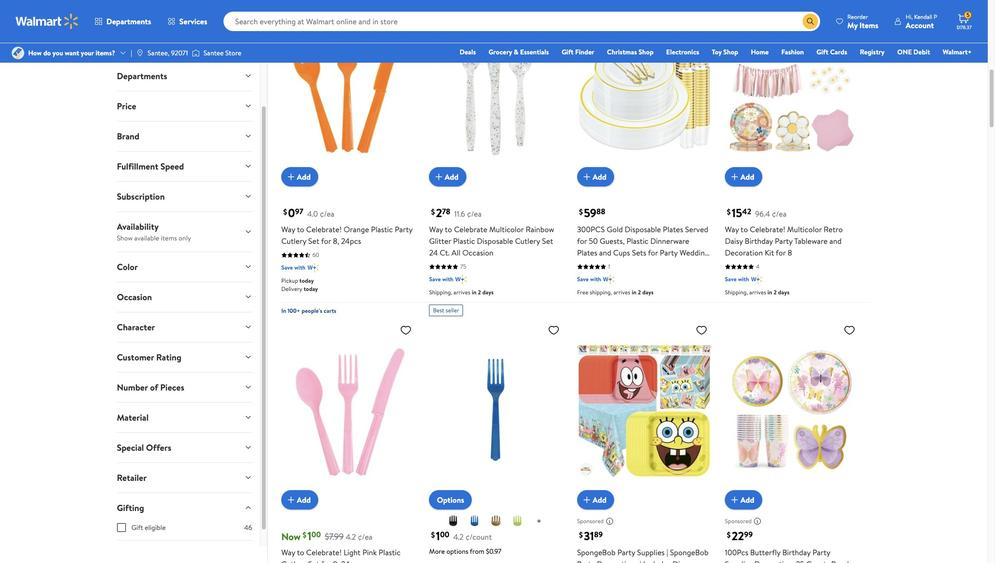 Task type: locate. For each thing, give the bounding box(es) containing it.
departments inside departments popup button
[[106, 16, 151, 27]]

1 vertical spatial disposable
[[477, 236, 513, 247]]

cutlery inside $ 2 78 11.6 ¢/ea way to celebrate multicolor rainbow glitter plastic disposable cutlery set 24 ct. all occasion
[[515, 236, 540, 247]]

+ button
[[529, 514, 550, 529]]

1 vertical spatial and
[[600, 248, 612, 258]]

christmas down holiday
[[659, 271, 693, 282]]

1 arrives from the left
[[454, 288, 471, 297]]

add to cart image
[[285, 171, 297, 183], [581, 171, 593, 183], [729, 171, 741, 183], [581, 494, 593, 506]]

supplies down 100pcs
[[725, 559, 753, 563]]

deals link
[[456, 47, 481, 57]]

1 vertical spatial occasion
[[117, 291, 152, 303]]

1 horizontal spatial 00
[[440, 530, 450, 540]]

$ inside $ 0 97 4.0 ¢/ea way to celebrate! orange plastic party cutlery set for 8, 24pcs
[[283, 207, 287, 218]]

add to cart image for 4.0 ¢/ea
[[285, 171, 297, 183]]

add button for 100pcs butterfly birthday party supplies decoration, 25 guests purple butterfly disposable paper plates napkins cups for butterfly fairy themed parties, baby shower image at the bottom right
[[725, 490, 763, 510]]

add for way to celebrate! light pink plastic cutlery set for 8, 24pcs image
[[297, 495, 311, 505]]

1 vertical spatial birthday
[[783, 547, 811, 558]]

celebrate! inside $ 15 42 96.4 ¢/ea way to celebrate! multicolor retro daisy birthday party tableware and decoration kit for 8
[[750, 224, 786, 235]]

2 multicolor from the left
[[788, 224, 822, 235]]

¢/ea
[[320, 209, 335, 219], [467, 209, 482, 219], [772, 209, 787, 219], [358, 532, 373, 543]]

$ inside $ 15 42 96.4 ¢/ea way to celebrate! multicolor retro daisy birthday party tableware and decoration kit for 8
[[727, 207, 731, 218]]

0 horizontal spatial days
[[483, 288, 494, 297]]

days for 15
[[779, 288, 790, 297]]

disposable up sets
[[625, 224, 661, 235]]

$178.37
[[957, 24, 972, 31]]

arrives
[[454, 288, 471, 297], [614, 288, 631, 297], [750, 288, 767, 297]]

0 horizontal spatial plates
[[577, 248, 598, 258]]

0 horizontal spatial spongebob
[[577, 547, 616, 558]]

0 horizontal spatial walmart plus image
[[308, 263, 319, 273]]

birthday inside $ 15 42 96.4 ¢/ea way to celebrate! multicolor retro daisy birthday party tableware and decoration kit for 8
[[745, 236, 773, 247]]

2 horizontal spatial |
[[667, 547, 669, 558]]

plastic inside $ 0 97 4.0 ¢/ea way to celebrate! orange plastic party cutlery set for 8, 24pcs
[[371, 224, 393, 235]]

$ left the 59
[[579, 207, 583, 218]]

sets
[[632, 248, 647, 258]]

2 horizontal spatial add to cart image
[[729, 494, 741, 506]]

1 horizontal spatial and
[[830, 236, 842, 247]]

4.2 up light on the left bottom of page
[[346, 532, 356, 543]]

1 days from the left
[[483, 288, 494, 297]]

add button up 42
[[725, 167, 763, 187]]

4
[[757, 263, 760, 271]]

1 shop from the left
[[639, 47, 654, 57]]

gold image
[[491, 515, 502, 527]]

your
[[81, 48, 94, 58]]

1 horizontal spatial walmart plus image
[[752, 275, 763, 285]]

1 horizontal spatial birthday
[[783, 547, 811, 558]]

save with
[[281, 264, 306, 272], [429, 275, 454, 284], [577, 275, 602, 284], [725, 275, 750, 284]]

3 in from the left
[[768, 288, 773, 297]]

2 horizontal spatial days
[[779, 288, 790, 297]]

multicolor for 2
[[490, 224, 524, 235]]

$ for 1
[[431, 530, 435, 541]]

way up 'glitter'
[[429, 224, 443, 235]]

multicolor left rainbow
[[490, 224, 524, 235]]

set for 78
[[542, 236, 553, 247]]

0 vertical spatial christmas
[[607, 47, 637, 57]]

$ for 15
[[727, 207, 731, 218]]

ad disclaimer and feedback image up butterfly
[[754, 518, 762, 526]]

shop right toy
[[724, 47, 739, 57]]

way inside $ 2 78 11.6 ¢/ea way to celebrate multicolor rainbow glitter plastic disposable cutlery set 24 ct. all occasion
[[429, 224, 443, 235]]

add button up 88
[[577, 167, 615, 187]]

add button up 89
[[577, 490, 615, 510]]

add button
[[281, 167, 319, 187], [429, 167, 467, 187], [577, 167, 615, 187], [725, 167, 763, 187], [281, 490, 319, 510], [577, 490, 615, 510], [725, 490, 763, 510]]

supplies
[[638, 547, 665, 558], [725, 559, 753, 563]]

2 arrives from the left
[[614, 288, 631, 297]]

spongebob down $ 31 89
[[577, 547, 616, 558]]

0 horizontal spatial |
[[131, 48, 132, 58]]

color
[[117, 261, 138, 273]]

1 walmart plus image from the left
[[456, 275, 467, 285]]

1 shipping, from the left
[[429, 288, 452, 297]]

add button for way to celebrate! light pink plastic cutlery set for 8, 24pcs image
[[281, 490, 319, 510]]

add up now
[[297, 495, 311, 505]]

from
[[470, 547, 485, 557]]

celebrate! inside $ 0 97 4.0 ¢/ea way to celebrate! orange plastic party cutlery set for 8, 24pcs
[[306, 224, 342, 235]]

occasion inside dropdown button
[[117, 291, 152, 303]]

how
[[28, 48, 42, 58]]

add to cart image for way to celebrate multicolor rainbow glitter plastic disposable cutlery set 24 ct. all occasion image
[[433, 171, 445, 183]]

$ inside $ 31 89
[[579, 530, 583, 541]]

0 horizontal spatial disposable
[[477, 236, 513, 247]]

$ inside the now $ 1 00 $7.99 4.2 ¢/ea way to celebrate! light pink plastic cutlery set for 8, 24pcs
[[303, 530, 307, 541]]

add to cart image for way to celebrate! light pink plastic cutlery set for 8, 24pcs image
[[285, 494, 297, 506]]

cutlery for 78
[[515, 236, 540, 247]]

add to favorites list, way to celebrate! multicolor retro daisy birthday party tableware and decoration kit for 8 image
[[844, 1, 856, 13]]

to down 97
[[297, 224, 304, 235]]

supplies inside 100pcs butterfly birthday party supplies decoration, 25 guests purpl
[[725, 559, 753, 563]]

add to cart image
[[433, 171, 445, 183], [285, 494, 297, 506], [729, 494, 741, 506]]

birthday up kit on the right of the page
[[745, 236, 773, 247]]

gift for gift finder
[[562, 47, 574, 57]]

departments inside departments dropdown button
[[117, 70, 167, 82]]

gift left cards
[[817, 47, 829, 57]]

add to cart image for 59
[[581, 171, 593, 183]]

8, inside the now $ 1 00 $7.99 4.2 ¢/ea way to celebrate! light pink plastic cutlery set for 8, 24pcs
[[333, 559, 339, 563]]

0 horizontal spatial 00
[[312, 530, 321, 540]]

way inside $ 0 97 4.0 ¢/ea way to celebrate! orange plastic party cutlery set for 8, 24pcs
[[281, 224, 295, 235]]

availability tab
[[109, 212, 260, 252]]

decoration,
[[755, 559, 795, 563]]

300pcs gold disposable plates served for 50 guests, plastic dinnerware plates and cups sets for party wedding engagement baby shower holiday thanksgiving halloween christmas new year image
[[577, 0, 712, 179]]

0 horizontal spatial christmas
[[607, 47, 637, 57]]

with down decoration
[[738, 275, 750, 284]]

0 horizontal spatial arrives
[[454, 288, 471, 297]]

special
[[117, 442, 144, 454]]

essentials
[[520, 47, 549, 57]]

2 spongebob from the left
[[670, 547, 709, 558]]

kit
[[765, 248, 775, 258]]

year
[[577, 283, 592, 293]]

thanksgiving
[[577, 271, 620, 282]]

gifting tab
[[109, 493, 260, 523]]

| left includes
[[640, 559, 642, 563]]

2 horizontal spatial gift
[[817, 47, 829, 57]]

2 horizontal spatial 1
[[609, 263, 610, 271]]

add up 89
[[593, 495, 607, 505]]

1 vertical spatial supplies
[[725, 559, 753, 563]]

1 ad disclaimer and feedback image from the left
[[606, 518, 614, 526]]

$ for 2
[[431, 207, 435, 218]]

available
[[134, 233, 159, 243]]

2 shipping, arrives in 2 days from the left
[[725, 288, 790, 297]]

 image
[[12, 47, 24, 59]]

price button
[[109, 91, 260, 121]]

1 vertical spatial 24pcs
[[341, 559, 361, 563]]

3 days from the left
[[779, 288, 790, 297]]

$ left 22
[[727, 530, 731, 541]]

plastic
[[371, 224, 393, 235], [453, 236, 475, 247], [627, 236, 649, 247], [379, 547, 401, 558]]

1 4.2 from the left
[[346, 532, 356, 543]]

santee store
[[204, 48, 242, 58]]

occasion up 75
[[463, 248, 494, 258]]

supplies up includes
[[638, 547, 665, 558]]

1 vertical spatial 8,
[[333, 559, 339, 563]]

save down 24
[[429, 275, 441, 284]]

add to favorites list, way to celebrate! orange plastic party cutlery set for 8, 24pcs image
[[400, 1, 412, 13]]

0 horizontal spatial shipping,
[[429, 288, 452, 297]]

0 vertical spatial 8,
[[333, 236, 339, 247]]

2 horizontal spatial in
[[768, 288, 773, 297]]

cutlery down now
[[281, 559, 307, 563]]

arrives right shipping,
[[614, 288, 631, 297]]

way for 0
[[281, 224, 295, 235]]

2 00 from the left
[[440, 530, 450, 540]]

fulfillment speed tab
[[109, 152, 260, 181]]

 image
[[192, 48, 200, 58], [136, 49, 144, 57]]

save with up free
[[577, 275, 602, 284]]

halloween
[[622, 271, 658, 282]]

1 horizontal spatial in
[[632, 288, 637, 297]]

party right orange
[[395, 224, 413, 235]]

$ for 0
[[283, 207, 287, 218]]

0 horizontal spatial ad disclaimer and feedback image
[[606, 518, 614, 526]]

cutlery inside the now $ 1 00 $7.99 4.2 ¢/ea way to celebrate! light pink plastic cutlery set for 8, 24pcs
[[281, 559, 307, 563]]

special offers
[[117, 442, 171, 454]]

departments down the 'santee,'
[[117, 70, 167, 82]]

1 horizontal spatial 4.2
[[454, 532, 464, 543]]

0 horizontal spatial shop
[[639, 47, 654, 57]]

Walmart Site-Wide search field
[[223, 12, 821, 31]]

0 horizontal spatial multicolor
[[490, 224, 524, 235]]

occasion tab
[[109, 282, 260, 312]]

sponsored for 22
[[725, 517, 752, 526]]

occasion up character
[[117, 291, 152, 303]]

and inside the 300pcs gold disposable plates served for 50 guests, plastic dinnerware plates and cups sets for party wedding engagement baby shower holiday thanksgiving halloween christmas new year
[[600, 248, 612, 258]]

deals
[[460, 47, 476, 57]]

party inside 100pcs butterfly birthday party supplies decoration, 25 guests purpl
[[813, 547, 831, 558]]

shop left the electronics link on the right
[[639, 47, 654, 57]]

one
[[898, 47, 912, 57]]

3 arrives from the left
[[750, 288, 767, 297]]

party down dinnerware
[[660, 248, 678, 258]]

plates
[[663, 224, 684, 235], [577, 248, 598, 258]]

party inside $ 15 42 96.4 ¢/ea way to celebrate! multicolor retro daisy birthday party tableware and decoration kit for 8
[[775, 236, 793, 247]]

ad disclaimer and feedback image up decorations
[[606, 518, 614, 526]]

to inside $ 15 42 96.4 ¢/ea way to celebrate! multicolor retro daisy birthday party tableware and decoration kit for 8
[[741, 224, 748, 235]]

way up daisy at the right
[[725, 224, 739, 235]]

party up guests
[[813, 547, 831, 558]]

1 horizontal spatial walmart plus image
[[604, 275, 615, 285]]

christmas right 'finder'
[[607, 47, 637, 57]]

black image
[[448, 515, 459, 527]]

search icon image
[[807, 18, 815, 25]]

1 horizontal spatial christmas
[[659, 271, 693, 282]]

1 00 from the left
[[312, 530, 321, 540]]

with for 4.0 ¢/ea
[[295, 264, 306, 272]]

grocery & essentials
[[489, 47, 549, 57]]

fulfillment speed
[[117, 160, 184, 172]]

1 horizontal spatial spongebob
[[670, 547, 709, 558]]

decorations
[[597, 559, 638, 563]]

2 ad disclaimer and feedback image from the left
[[754, 518, 762, 526]]

1 horizontal spatial shipping,
[[725, 288, 748, 297]]

set inside $ 2 78 11.6 ¢/ea way to celebrate multicolor rainbow glitter plastic disposable cutlery set 24 ct. all occasion
[[542, 236, 553, 247]]

00 left $7.99
[[312, 530, 321, 540]]

registry
[[860, 47, 885, 57]]

¢/ea inside $ 0 97 4.0 ¢/ea way to celebrate! orange plastic party cutlery set for 8, 24pcs
[[320, 209, 335, 219]]

add button up "78"
[[429, 167, 467, 187]]

0 vertical spatial plates
[[663, 224, 684, 235]]

delivery
[[281, 285, 302, 293]]

to inside $ 2 78 11.6 ¢/ea way to celebrate multicolor rainbow glitter plastic disposable cutlery set 24 ct. all occasion
[[445, 224, 452, 235]]

add button up now
[[281, 490, 319, 510]]

way to celebrate! orange plastic party cutlery set for 8, 24pcs image
[[281, 0, 416, 179]]

add to cart image up 97
[[285, 171, 297, 183]]

$ inside $ 59 88
[[579, 207, 583, 218]]

p
[[934, 12, 938, 21]]

1 multicolor from the left
[[490, 224, 524, 235]]

add button for way to celebrate! orange plastic party cutlery set for 8, 24pcs image
[[281, 167, 319, 187]]

add for way to celebrate multicolor rainbow glitter plastic disposable cutlery set 24 ct. all occasion image
[[445, 172, 459, 182]]

1 horizontal spatial multicolor
[[788, 224, 822, 235]]

plastic down celebrate
[[453, 236, 475, 247]]

gift for gift eligible
[[132, 523, 143, 533]]

gift eligible
[[132, 523, 166, 533]]

1
[[609, 263, 610, 271], [308, 528, 312, 544], [436, 528, 440, 544]]

way inside $ 15 42 96.4 ¢/ea way to celebrate! multicolor retro daisy birthday party tableware and decoration kit for 8
[[725, 224, 739, 235]]

celebrate
[[454, 224, 488, 235]]

1 horizontal spatial ad disclaimer and feedback image
[[754, 518, 762, 526]]

1 inside "$ 1 00 4.2 ¢/count more options from $0.97"
[[436, 528, 440, 544]]

multicolor
[[490, 224, 524, 235], [788, 224, 822, 235]]

served
[[686, 224, 709, 235]]

spongebob up includes
[[670, 547, 709, 558]]

save up pickup
[[281, 264, 293, 272]]

add to cart image up "15"
[[729, 171, 741, 183]]

0 vertical spatial departments
[[106, 16, 151, 27]]

guests
[[807, 559, 830, 563]]

0 horizontal spatial birthday
[[745, 236, 773, 247]]

now $ 1 00 $7.99 4.2 ¢/ea way to celebrate! light pink plastic cutlery set for 8, 24pcs
[[281, 528, 401, 563]]

¢/ea right 11.6
[[467, 209, 482, 219]]

plastic inside the 300pcs gold disposable plates served for 50 guests, plastic dinnerware plates and cups sets for party wedding engagement baby shower holiday thanksgiving halloween christmas new year
[[627, 236, 649, 247]]

gold
[[607, 224, 623, 235]]

46
[[244, 523, 252, 533]]

$ inside "$ 1 00 4.2 ¢/count more options from $0.97"
[[431, 530, 435, 541]]

75
[[461, 263, 467, 271]]

walmart plus image for 2
[[456, 275, 467, 285]]

add to cart image up "78"
[[433, 171, 445, 183]]

¢/ea right 4.0
[[320, 209, 335, 219]]

2 shop from the left
[[724, 47, 739, 57]]

4.2 inside "$ 1 00 4.2 ¢/count more options from $0.97"
[[454, 532, 464, 543]]

today right delivery
[[304, 285, 318, 293]]

save with up pickup
[[281, 264, 306, 272]]

add up 99
[[741, 495, 755, 505]]

1 left baby
[[609, 263, 610, 271]]

add to favorites list, 100pcs butterfly birthday party supplies decoration, 25 guests purple butterfly disposable paper plates napkins cups for butterfly fairy themed parties, baby shower image
[[844, 324, 856, 337]]

gift left 'finder'
[[562, 47, 574, 57]]

sponsored for 31
[[577, 517, 604, 526]]

arrives down 4
[[750, 288, 767, 297]]

departments up items?
[[106, 16, 151, 27]]

walmart plus image
[[456, 275, 467, 285], [752, 275, 763, 285]]

00 down black image
[[440, 530, 450, 540]]

1 spongebob from the left
[[577, 547, 616, 558]]

1 horizontal spatial shipping, arrives in 2 days
[[725, 288, 790, 297]]

0 vertical spatial occasion
[[463, 248, 494, 258]]

50
[[589, 236, 598, 247]]

1 horizontal spatial 1
[[436, 528, 440, 544]]

1 vertical spatial |
[[667, 547, 669, 558]]

0 vertical spatial 24pcs
[[341, 236, 361, 247]]

1 horizontal spatial  image
[[192, 48, 200, 58]]

butterfly
[[751, 547, 781, 558]]

$ inside $ 2 78 11.6 ¢/ea way to celebrate multicolor rainbow glitter plastic disposable cutlery set 24 ct. all occasion
[[431, 207, 435, 218]]

24pcs down orange
[[341, 236, 361, 247]]

retailer tab
[[109, 463, 260, 493]]

with for 96.4 ¢/ea
[[738, 275, 750, 284]]

for
[[321, 236, 331, 247], [577, 236, 587, 247], [648, 248, 658, 258], [776, 248, 786, 258], [321, 559, 331, 563]]

and down guests,
[[600, 248, 612, 258]]

days
[[483, 288, 494, 297], [643, 288, 654, 297], [779, 288, 790, 297]]

add to cart image up 22
[[729, 494, 741, 506]]

24pcs inside the now $ 1 00 $7.99 4.2 ¢/ea way to celebrate! light pink plastic cutlery set for 8, 24pcs
[[341, 559, 361, 563]]

multicolor for 15
[[788, 224, 822, 235]]

2 24pcs from the top
[[341, 559, 361, 563]]

89
[[594, 530, 603, 540]]

1 24pcs from the top
[[341, 236, 361, 247]]

$ left 0
[[283, 207, 287, 218]]

kendall
[[915, 12, 933, 21]]

0 horizontal spatial walmart plus image
[[456, 275, 467, 285]]

0 horizontal spatial 4.2
[[346, 532, 356, 543]]

1 horizontal spatial gift
[[562, 47, 574, 57]]

cutlery down rainbow
[[515, 236, 540, 247]]

new
[[695, 271, 710, 282]]

1 vertical spatial departments
[[117, 70, 167, 82]]

way down 0
[[281, 224, 295, 235]]

0 horizontal spatial add to cart image
[[285, 494, 297, 506]]

2 sponsored from the left
[[725, 517, 752, 526]]

add up 88
[[593, 172, 607, 182]]

to for 2
[[445, 224, 452, 235]]

2 4.2 from the left
[[454, 532, 464, 543]]

party inside $ 0 97 4.0 ¢/ea way to celebrate! orange plastic party cutlery set for 8, 24pcs
[[395, 224, 413, 235]]

1 in from the left
[[472, 288, 477, 297]]

1 horizontal spatial shop
[[724, 47, 739, 57]]

0 horizontal spatial 1
[[308, 528, 312, 544]]

walmart image
[[16, 14, 79, 29]]

1 horizontal spatial disposable
[[625, 224, 661, 235]]

$ left the 31
[[579, 530, 583, 541]]

set inside the now $ 1 00 $7.99 4.2 ¢/ea way to celebrate! light pink plastic cutlery set for 8, 24pcs
[[308, 559, 320, 563]]

sponsored up $ 31 89
[[577, 517, 604, 526]]

gifting
[[117, 502, 144, 514]]

celebrate!
[[306, 224, 342, 235], [750, 224, 786, 235], [306, 547, 342, 558]]

dinnerware
[[651, 236, 690, 247]]

$ inside $ 22 99
[[727, 530, 731, 541]]

walmart plus image down 60
[[308, 263, 319, 273]]

0
[[288, 205, 295, 221]]

ad disclaimer and feedback image for 22
[[754, 518, 762, 526]]

shipping, down decoration
[[725, 288, 748, 297]]

0 horizontal spatial sponsored
[[577, 517, 604, 526]]

electronics link
[[662, 47, 704, 57]]

brand button
[[109, 121, 260, 151]]

¢/ea inside $ 2 78 11.6 ¢/ea way to celebrate multicolor rainbow glitter plastic disposable cutlery set 24 ct. all occasion
[[467, 209, 482, 219]]

8,
[[333, 236, 339, 247], [333, 559, 339, 563]]

0 vertical spatial and
[[830, 236, 842, 247]]

$ left "15"
[[727, 207, 731, 218]]

save for 59
[[577, 275, 589, 284]]

plastic right pink
[[379, 547, 401, 558]]

free shipping, arrives in 2 days
[[577, 288, 654, 297]]

add to favorites list, way to celebrate! electric blue plastic forks, 24ct image
[[548, 324, 560, 337]]

brand tab
[[109, 121, 260, 151]]

0 vertical spatial disposable
[[625, 224, 661, 235]]

material
[[117, 412, 149, 424]]

2 vertical spatial |
[[640, 559, 642, 563]]

1 horizontal spatial days
[[643, 288, 654, 297]]

celebrate! down 96.4
[[750, 224, 786, 235]]

one debit
[[898, 47, 931, 57]]

0 vertical spatial birthday
[[745, 236, 773, 247]]

services button
[[160, 10, 216, 33]]

plastic inside the now $ 1 00 $7.99 4.2 ¢/ea way to celebrate! light pink plastic cutlery set for 8, 24pcs
[[379, 547, 401, 558]]

4.2
[[346, 532, 356, 543], [454, 532, 464, 543]]

25
[[797, 559, 805, 563]]

0 vertical spatial supplies
[[638, 547, 665, 558]]

pickup
[[281, 277, 298, 285]]

gift left the eligible
[[132, 523, 143, 533]]

0 horizontal spatial in
[[472, 288, 477, 297]]

retro
[[824, 224, 843, 235]]

$ up more at the bottom left of the page
[[431, 530, 435, 541]]

multicolor inside $ 15 42 96.4 ¢/ea way to celebrate! multicolor retro daisy birthday party tableware and decoration kit for 8
[[788, 224, 822, 235]]

2 shipping, from the left
[[725, 288, 748, 297]]

1 sponsored from the left
[[577, 517, 604, 526]]

with up shipping,
[[591, 275, 602, 284]]

light
[[344, 547, 361, 558]]

2 8, from the top
[[333, 559, 339, 563]]

walmart plus image for 15
[[752, 275, 763, 285]]

0 horizontal spatial shipping, arrives in 2 days
[[429, 288, 494, 297]]

1 horizontal spatial plates
[[663, 224, 684, 235]]

add up 42
[[741, 172, 755, 182]]

walmart plus image
[[308, 263, 319, 273], [604, 275, 615, 285]]

0 horizontal spatial  image
[[136, 49, 144, 57]]

sponsored up 22
[[725, 517, 752, 526]]

42
[[743, 207, 752, 217]]

multicolor up tableware
[[788, 224, 822, 235]]

1 horizontal spatial add to cart image
[[433, 171, 445, 183]]

5
[[967, 11, 970, 19]]

celebrate! inside the now $ 1 00 $7.99 4.2 ¢/ea way to celebrate! light pink plastic cutlery set for 8, 24pcs
[[306, 547, 342, 558]]

1 horizontal spatial sponsored
[[725, 517, 752, 526]]

&
[[514, 47, 519, 57]]

 image left the 'santee,'
[[136, 49, 144, 57]]

1 horizontal spatial arrives
[[614, 288, 631, 297]]

| right items?
[[131, 48, 132, 58]]

| up includes
[[667, 547, 669, 558]]

add to cart image up now
[[285, 494, 297, 506]]

add up 97
[[297, 172, 311, 182]]

100+
[[288, 307, 300, 315]]

2 days from the left
[[643, 288, 654, 297]]

1 8, from the top
[[333, 236, 339, 247]]

1 shipping, arrives in 2 days from the left
[[429, 288, 494, 297]]

1 vertical spatial walmart plus image
[[604, 275, 615, 285]]

ad disclaimer and feedback image
[[606, 518, 614, 526], [754, 518, 762, 526]]

shop for toy shop
[[724, 47, 739, 57]]

None checkbox
[[117, 523, 126, 532]]

availability show available items only
[[117, 221, 191, 243]]

0 vertical spatial walmart plus image
[[308, 263, 319, 273]]

plastic right orange
[[371, 224, 393, 235]]

Search search field
[[223, 12, 821, 31]]

santee,
[[148, 48, 170, 58]]

for inside $ 15 42 96.4 ¢/ea way to celebrate! multicolor retro daisy birthday party tableware and decoration kit for 8
[[776, 248, 786, 258]]

0 horizontal spatial gift
[[132, 523, 143, 533]]

1 horizontal spatial supplies
[[725, 559, 753, 563]]

add
[[297, 172, 311, 182], [445, 172, 459, 182], [593, 172, 607, 182], [741, 172, 755, 182], [297, 495, 311, 505], [593, 495, 607, 505], [741, 495, 755, 505]]

1 vertical spatial christmas
[[659, 271, 693, 282]]

disposable down celebrate
[[477, 236, 513, 247]]

departments tab
[[109, 61, 260, 91]]

walmart plus image down 4
[[752, 275, 763, 285]]

shipping,
[[590, 288, 612, 297]]

customer rating
[[117, 351, 182, 364]]

walmart plus image up free shipping, arrives in 2 days
[[604, 275, 615, 285]]

$ left "78"
[[431, 207, 435, 218]]

gift finder
[[562, 47, 595, 57]]

save up free
[[577, 275, 589, 284]]

price
[[117, 100, 136, 112]]

8, inside $ 0 97 4.0 ¢/ea way to celebrate! orange plastic party cutlery set for 8, 24pcs
[[333, 236, 339, 247]]

1 horizontal spatial occasion
[[463, 248, 494, 258]]

for inside $ 0 97 4.0 ¢/ea way to celebrate! orange plastic party cutlery set for 8, 24pcs
[[321, 236, 331, 247]]

100pcs butterfly birthday party supplies decoration, 25 guests purple butterfly disposable paper plates napkins cups for butterfly fairy themed parties, baby shower image
[[725, 321, 860, 502]]

with up pickup
[[295, 264, 306, 272]]

save with for 11.6 ¢/ea
[[429, 275, 454, 284]]

for inside the now $ 1 00 $7.99 4.2 ¢/ea way to celebrate! light pink plastic cutlery set for 8, 24pcs
[[321, 559, 331, 563]]

cutlery down 0
[[281, 236, 307, 247]]

2 horizontal spatial arrives
[[750, 288, 767, 297]]

party up 8
[[775, 236, 793, 247]]

shipping, arrives in 2 days down 4
[[725, 288, 790, 297]]

supplies inside spongebob party supplies | spongebob party decorations | includes dinne
[[638, 547, 665, 558]]

shipping, up "best"
[[429, 288, 452, 297]]

in
[[472, 288, 477, 297], [632, 288, 637, 297], [768, 288, 773, 297]]

walmart plus image for 59
[[604, 275, 615, 285]]

color tab
[[109, 252, 260, 282]]

plastic up sets
[[627, 236, 649, 247]]

to up 'glitter'
[[445, 224, 452, 235]]

$ right now
[[303, 530, 307, 541]]

add for 100pcs butterfly birthday party supplies decoration, 25 guests purple butterfly disposable paper plates napkins cups for butterfly fairy themed parties, baby shower image at the bottom right
[[741, 495, 755, 505]]

multicolor inside $ 2 78 11.6 ¢/ea way to celebrate multicolor rainbow glitter plastic disposable cutlery set 24 ct. all occasion
[[490, 224, 524, 235]]

celebrate! down $7.99
[[306, 547, 342, 558]]

0 horizontal spatial and
[[600, 248, 612, 258]]

to inside the now $ 1 00 $7.99 4.2 ¢/ea way to celebrate! light pink plastic cutlery set for 8, 24pcs
[[297, 547, 304, 558]]

0 horizontal spatial supplies
[[638, 547, 665, 558]]

people's
[[302, 307, 323, 315]]

¢/ea inside $ 15 42 96.4 ¢/ea way to celebrate! multicolor retro daisy birthday party tableware and decoration kit for 8
[[772, 209, 787, 219]]

birthday
[[745, 236, 773, 247], [783, 547, 811, 558]]

0 horizontal spatial occasion
[[117, 291, 152, 303]]

add button up 97
[[281, 167, 319, 187]]

2 walmart plus image from the left
[[752, 275, 763, 285]]

1 inside the now $ 1 00 $7.99 4.2 ¢/ea way to celebrate! light pink plastic cutlery set for 8, 24pcs
[[308, 528, 312, 544]]

way down now
[[281, 547, 295, 558]]

add to favorites list, 300pcs gold disposable plates served for 50 guests, plastic dinnerware plates and cups sets for party wedding engagement baby shower holiday thanksgiving halloween christmas new year image
[[696, 1, 708, 13]]

way to celebrate! light pink plastic cutlery set for 8, 24pcs image
[[281, 321, 416, 502]]

to inside $ 0 97 4.0 ¢/ea way to celebrate! orange plastic party cutlery set for 8, 24pcs
[[297, 224, 304, 235]]



Task type: vqa. For each thing, say whether or not it's contained in the screenshot.
24pcs in the $ 0 97 4.0 ¢/ea Way to Celebrate! Orange Plastic Party Cutlery Set for 8, 24pcs
yes



Task type: describe. For each thing, give the bounding box(es) containing it.
$ for 31
[[579, 530, 583, 541]]

green image
[[512, 515, 524, 527]]

gift cards
[[817, 47, 848, 57]]

registry link
[[856, 47, 890, 57]]

party up decorations
[[618, 547, 636, 558]]

$ 22 99
[[727, 528, 753, 544]]

00 inside "$ 1 00 4.2 ¢/count more options from $0.97"
[[440, 530, 450, 540]]

to for 0
[[297, 224, 304, 235]]

24
[[429, 248, 438, 258]]

availability
[[117, 221, 159, 233]]

shipping, arrives in 2 days for 2
[[429, 288, 494, 297]]

fulfillment speed button
[[109, 152, 260, 181]]

92071
[[171, 48, 188, 58]]

subscription tab
[[109, 182, 260, 211]]

grocery & essentials link
[[484, 47, 554, 57]]

home link
[[747, 47, 774, 57]]

$ 1 00 4.2 ¢/count more options from $0.97
[[429, 528, 502, 557]]

in for 2
[[472, 288, 477, 297]]

set for 1
[[308, 559, 320, 563]]

add button for spongebob party supplies | spongebob party decorations | includes dinner spongebob plates, dessert plates, napkins, tablecloth, and jointed banner | spongebob birthday party supplies serves 16 'image'
[[577, 490, 615, 510]]

with for 59
[[591, 275, 602, 284]]

wedding
[[680, 248, 709, 258]]

add button for way to celebrate multicolor rainbow glitter plastic disposable cutlery set 24 ct. all occasion image
[[429, 167, 467, 187]]

ad disclaimer and feedback image for 31
[[606, 518, 614, 526]]

$ 0 97 4.0 ¢/ea way to celebrate! orange plastic party cutlery set for 8, 24pcs
[[281, 205, 413, 247]]

carts
[[324, 307, 337, 315]]

cutlery inside $ 0 97 4.0 ¢/ea way to celebrate! orange plastic party cutlery set for 8, 24pcs
[[281, 236, 307, 247]]

number of pieces
[[117, 381, 184, 394]]

offers
[[146, 442, 171, 454]]

add for 300pcs gold disposable plates served for 50 guests, plastic dinnerware plates and cups sets for party wedding engagement baby shower holiday thanksgiving halloween christmas new year "image"
[[593, 172, 607, 182]]

add for way to celebrate! orange plastic party cutlery set for 8, 24pcs image
[[297, 172, 311, 182]]

¢/ea for 0
[[320, 209, 335, 219]]

gift for gift cards
[[817, 47, 829, 57]]

shipping, for 2
[[429, 288, 452, 297]]

arrives for 2
[[454, 288, 471, 297]]

to for 15
[[741, 224, 748, 235]]

add button for way to celebrate! multicolor retro daisy birthday party tableware and decoration kit for 8 image
[[725, 167, 763, 187]]

show
[[117, 233, 133, 243]]

2 in from the left
[[632, 288, 637, 297]]

way to celebrate! multicolor retro daisy birthday party tableware and decoration kit for 8 image
[[725, 0, 860, 179]]

christmas shop link
[[603, 47, 658, 57]]

party down the 31
[[577, 559, 595, 563]]

plastic inside $ 2 78 11.6 ¢/ea way to celebrate multicolor rainbow glitter plastic disposable cutlery set 24 ct. all occasion
[[453, 236, 475, 247]]

in 100+ people's carts
[[281, 307, 337, 315]]

holiday
[[667, 259, 692, 270]]

save for 11.6 ¢/ea
[[429, 275, 441, 284]]

300pcs
[[577, 224, 605, 235]]

brand
[[117, 130, 140, 142]]

100pcs butterfly birthday party supplies decoration, 25 guests purpl
[[725, 547, 854, 563]]

$ for 22
[[727, 530, 731, 541]]

4.2 inside the now $ 1 00 $7.99 4.2 ¢/ea way to celebrate! light pink plastic cutlery set for 8, 24pcs
[[346, 532, 356, 543]]

and inside $ 15 42 96.4 ¢/ea way to celebrate! multicolor retro daisy birthday party tableware and decoration kit for 8
[[830, 236, 842, 247]]

save with for 96.4 ¢/ea
[[725, 275, 750, 284]]

cutlery for 1
[[281, 559, 307, 563]]

¢/ea inside the now $ 1 00 $7.99 4.2 ¢/ea way to celebrate! light pink plastic cutlery set for 8, 24pcs
[[358, 532, 373, 543]]

with for 11.6 ¢/ea
[[443, 275, 454, 284]]

number of pieces tab
[[109, 373, 260, 402]]

300pcs gold disposable plates served for 50 guests, plastic dinnerware plates and cups sets for party wedding engagement baby shower holiday thanksgiving halloween christmas new year
[[577, 224, 710, 293]]

occasion inside $ 2 78 11.6 ¢/ea way to celebrate multicolor rainbow glitter plastic disposable cutlery set 24 ct. all occasion
[[463, 248, 494, 258]]

arrives for 15
[[750, 288, 767, 297]]

hi, kendall p account
[[906, 12, 938, 30]]

rating
[[156, 351, 182, 364]]

days for 2
[[483, 288, 494, 297]]

character tab
[[109, 312, 260, 342]]

¢/ea for 15
[[772, 209, 787, 219]]

today right pickup
[[300, 277, 314, 285]]

seller
[[446, 306, 460, 315]]

reorder my items
[[848, 12, 879, 30]]

color button
[[109, 252, 260, 282]]

customer
[[117, 351, 154, 364]]

+
[[537, 515, 542, 527]]

occasion button
[[109, 282, 260, 312]]

services
[[179, 16, 207, 27]]

22
[[732, 528, 745, 544]]

save for 4.0 ¢/ea
[[281, 264, 293, 272]]

shower
[[640, 259, 665, 270]]

add to favorites list, spongebob party supplies | spongebob party decorations | includes dinner spongebob plates, dessert plates, napkins, tablecloth, and jointed banner | spongebob birthday party supplies serves 16 image
[[696, 324, 708, 337]]

one debit link
[[893, 47, 935, 57]]

11.6
[[455, 209, 465, 219]]

2 inside $ 2 78 11.6 ¢/ea way to celebrate multicolor rainbow glitter plastic disposable cutlery set 24 ct. all occasion
[[436, 205, 442, 221]]

free
[[577, 288, 589, 297]]

$0.97
[[486, 547, 502, 557]]

home
[[751, 47, 769, 57]]

santee
[[204, 48, 224, 58]]

$ for 59
[[579, 207, 583, 218]]

1 vertical spatial plates
[[577, 248, 598, 258]]

hi,
[[906, 12, 913, 21]]

grocery
[[489, 47, 513, 57]]

guests,
[[600, 236, 625, 247]]

add for spongebob party supplies | spongebob party decorations | includes dinner spongebob plates, dessert plates, napkins, tablecloth, and jointed banner | spongebob birthday party supplies serves 16 'image'
[[593, 495, 607, 505]]

customer rating button
[[109, 343, 260, 372]]

save for 96.4 ¢/ea
[[725, 275, 737, 284]]

way for 15
[[725, 224, 739, 235]]

00 inside the now $ 1 00 $7.99 4.2 ¢/ea way to celebrate! light pink plastic cutlery set for 8, 24pcs
[[312, 530, 321, 540]]

how do you want your items?
[[28, 48, 115, 58]]

customer rating tab
[[109, 343, 260, 372]]

add to favorites list, way to celebrate multicolor rainbow glitter plastic disposable cutlery set 24 ct. all occasion image
[[548, 1, 560, 13]]

christmas inside christmas shop link
[[607, 47, 637, 57]]

59
[[584, 205, 597, 221]]

shop for christmas shop
[[639, 47, 654, 57]]

¢/ea for 2
[[467, 209, 482, 219]]

way for 2
[[429, 224, 443, 235]]

number
[[117, 381, 148, 394]]

party inside the 300pcs gold disposable plates served for 50 guests, plastic dinnerware plates and cups sets for party wedding engagement baby shower holiday thanksgiving halloween christmas new year
[[660, 248, 678, 258]]

way to celebrate multicolor rainbow glitter plastic disposable cutlery set 24 ct. all occasion image
[[429, 0, 564, 179]]

add to cart image up the 31
[[581, 494, 593, 506]]

 image for santee store
[[192, 48, 200, 58]]

account
[[906, 20, 935, 30]]

christmas inside the 300pcs gold disposable plates served for 50 guests, plastic dinnerware plates and cups sets for party wedding engagement baby shower holiday thanksgiving halloween christmas new year
[[659, 271, 693, 282]]

add to cart image for 100pcs butterfly birthday party supplies decoration, 25 guests purple butterfly disposable paper plates napkins cups for butterfly fairy themed parties, baby shower image at the bottom right
[[729, 494, 741, 506]]

shipping, arrives in 2 days for 15
[[725, 288, 790, 297]]

add button for 300pcs gold disposable plates served for 50 guests, plastic dinnerware plates and cups sets for party wedding engagement baby shower holiday thanksgiving halloween christmas new year "image"
[[577, 167, 615, 187]]

of
[[150, 381, 158, 394]]

walmart plus image for 4.0 ¢/ea
[[308, 263, 319, 273]]

add to cart image for 96.4 ¢/ea
[[729, 171, 741, 183]]

finder
[[576, 47, 595, 57]]

spongebob party supplies | spongebob party decorations | includes dinner spongebob plates, dessert plates, napkins, tablecloth, and jointed banner | spongebob birthday party supplies serves 16 image
[[577, 321, 712, 502]]

material tab
[[109, 403, 260, 433]]

add for way to celebrate! multicolor retro daisy birthday party tableware and decoration kit for 8 image
[[741, 172, 755, 182]]

$ 2 78 11.6 ¢/ea way to celebrate multicolor rainbow glitter plastic disposable cutlery set 24 ct. all occasion
[[429, 205, 555, 258]]

¢/count
[[466, 532, 492, 543]]

0 vertical spatial |
[[131, 48, 132, 58]]

add to favorites list, way to celebrate! light pink plastic cutlery set for 8, 24pcs image
[[400, 324, 412, 337]]

christmas shop
[[607, 47, 654, 57]]

24pcs inside $ 0 97 4.0 ¢/ea way to celebrate! orange plastic party cutlery set for 8, 24pcs
[[341, 236, 361, 247]]

celebrate! for 15
[[750, 224, 786, 235]]

 image for santee, 92071
[[136, 49, 144, 57]]

departments button
[[87, 10, 160, 33]]

eligible
[[145, 523, 166, 533]]

1 horizontal spatial |
[[640, 559, 642, 563]]

glitter
[[429, 236, 452, 247]]

price tab
[[109, 91, 260, 121]]

walmart+
[[943, 47, 972, 57]]

toy shop
[[712, 47, 739, 57]]

birthday inside 100pcs butterfly birthday party supplies decoration, 25 guests purpl
[[783, 547, 811, 558]]

only
[[179, 233, 191, 243]]

celebrate! for 0
[[306, 224, 342, 235]]

debit
[[914, 47, 931, 57]]

special offers tab
[[109, 433, 260, 463]]

retailer
[[117, 472, 147, 484]]

way to celebrate! electric blue plastic forks, 24ct image
[[429, 321, 564, 502]]

fashion
[[782, 47, 804, 57]]

disposable inside the 300pcs gold disposable plates served for 50 guests, plastic dinnerware plates and cups sets for party wedding engagement baby shower holiday thanksgiving halloween christmas new year
[[625, 224, 661, 235]]

items
[[860, 20, 879, 30]]

gift finder link
[[558, 47, 599, 57]]

all
[[452, 248, 461, 258]]

100pcs
[[725, 547, 749, 558]]

retailer button
[[109, 463, 260, 493]]

store
[[225, 48, 242, 58]]

pieces
[[160, 381, 184, 394]]

my
[[848, 20, 858, 30]]

save with for 4.0 ¢/ea
[[281, 264, 306, 272]]

disposable inside $ 2 78 11.6 ¢/ea way to celebrate multicolor rainbow glitter plastic disposable cutlery set 24 ct. all occasion
[[477, 236, 513, 247]]

save with for 59
[[577, 275, 602, 284]]

set inside $ 0 97 4.0 ¢/ea way to celebrate! orange plastic party cutlery set for 8, 24pcs
[[308, 236, 320, 247]]

88
[[597, 207, 606, 217]]

in for 15
[[768, 288, 773, 297]]

shipping, for 15
[[725, 288, 748, 297]]

electric blue image
[[469, 515, 481, 527]]

fashion link
[[777, 47, 809, 57]]

way inside the now $ 1 00 $7.99 4.2 ¢/ea way to celebrate! light pink plastic cutlery set for 8, 24pcs
[[281, 547, 295, 558]]



